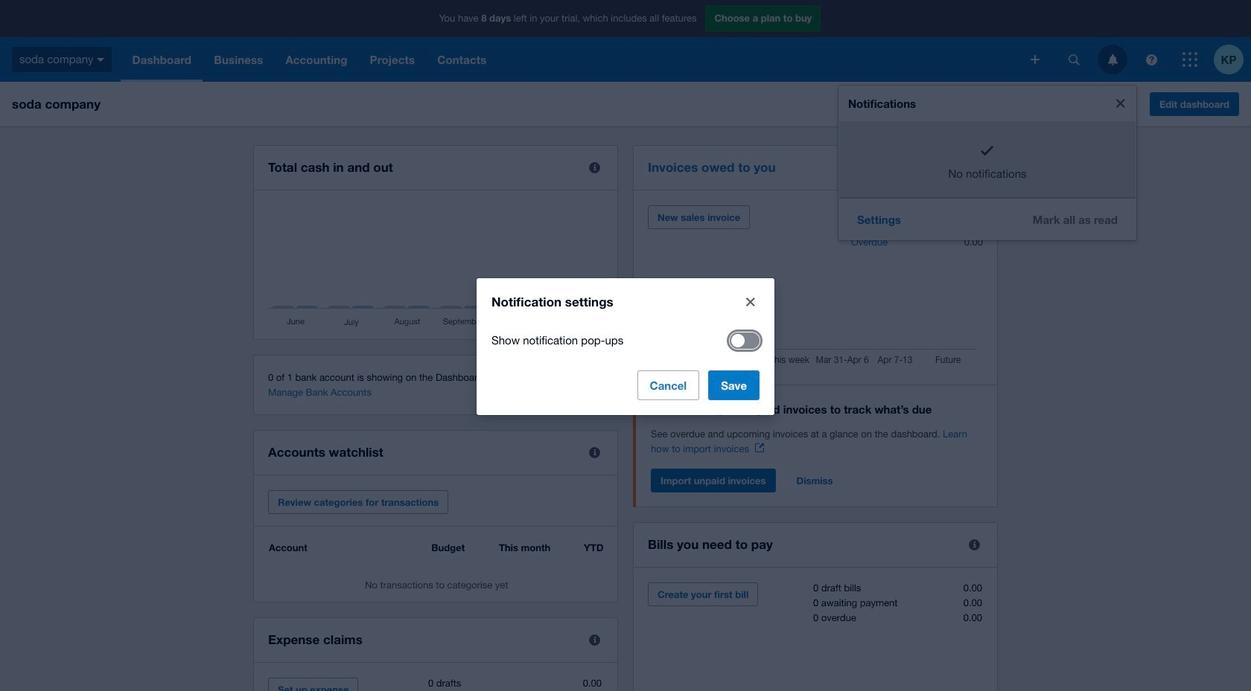 Task type: locate. For each thing, give the bounding box(es) containing it.
svg image
[[1183, 52, 1198, 67], [1068, 54, 1080, 65], [1108, 54, 1117, 65], [1146, 54, 1157, 65], [1031, 55, 1040, 64]]

panel body document
[[651, 427, 983, 457], [651, 427, 983, 457]]

group
[[839, 86, 1136, 240]]

heading
[[651, 401, 983, 419]]

empty state widget for the total cash in and out feature, displaying a column graph summarising bank transaction data as total money in versus total money out across all connected bank accounts, enabling a visual comparison of the two amounts. image
[[268, 206, 603, 328]]

dialog
[[477, 278, 775, 415]]

banner
[[0, 0, 1251, 692]]

svg image
[[97, 58, 105, 62]]

empty state of the accounts watchlist widget, featuring a 'review categories for transactions' button and a data-less table with headings 'account,' 'budget,' 'this month,' and 'ytd.' image
[[268, 542, 603, 591]]



Task type: vqa. For each thing, say whether or not it's contained in the screenshot.
the within the popup button
no



Task type: describe. For each thing, give the bounding box(es) containing it.
empty state of the expenses widget with a 'set up expense claims' button and a data-less table. image
[[268, 678, 603, 692]]

empty state of the bills widget with a 'create your first bill' button and an unpopulated column graph. image
[[648, 583, 983, 692]]

opens in a new tab image
[[755, 444, 764, 453]]



